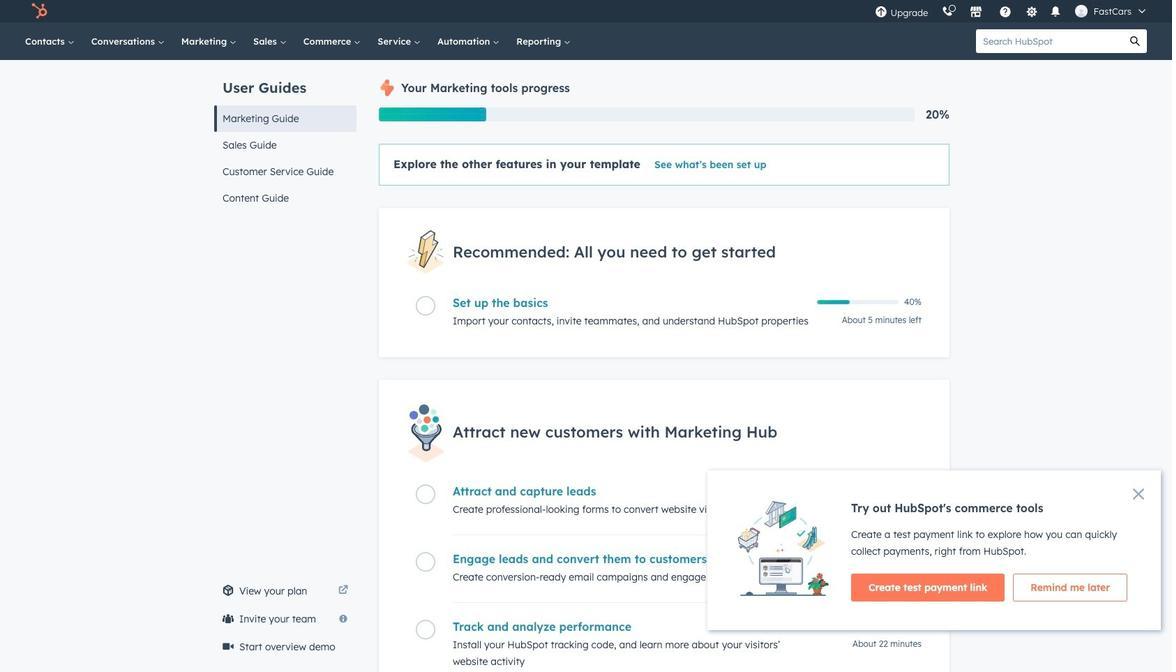 Task type: vqa. For each thing, say whether or not it's contained in the screenshot.
the rightmost Learn
no



Task type: describe. For each thing, give the bounding box(es) containing it.
marketplaces image
[[971, 6, 983, 19]]

close image
[[1134, 489, 1145, 500]]

link opens in a new window image
[[339, 586, 348, 596]]



Task type: locate. For each thing, give the bounding box(es) containing it.
progress bar
[[379, 108, 486, 121]]

Search HubSpot search field
[[977, 29, 1124, 53]]

christina overa image
[[1076, 5, 1089, 17]]

user guides element
[[214, 60, 357, 212]]

link opens in a new window image
[[339, 583, 348, 600]]

menu
[[869, 0, 1156, 22]]

[object object] complete progress bar
[[818, 300, 850, 305]]



